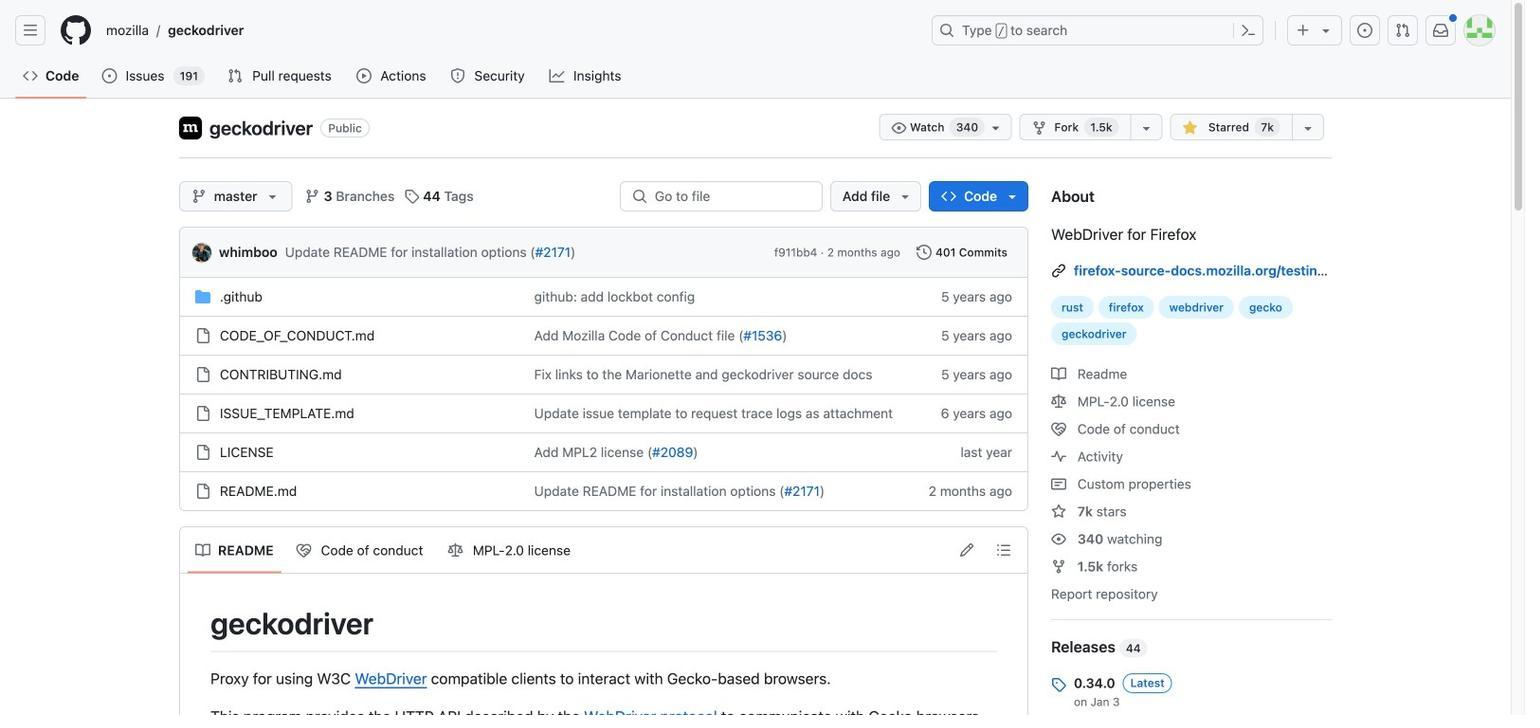 Task type: describe. For each thing, give the bounding box(es) containing it.
edit file image
[[960, 542, 975, 558]]

law image
[[1052, 394, 1067, 409]]

pulse image
[[1052, 449, 1067, 464]]

2 git branch image from the left
[[305, 189, 320, 204]]

directory image
[[195, 289, 211, 304]]

tag image
[[1052, 677, 1067, 692]]

shield image
[[450, 68, 466, 83]]

7014 users starred this repository element
[[1255, 118, 1281, 137]]

1 vertical spatial list
[[188, 535, 581, 566]]

star fill image
[[1183, 120, 1198, 136]]

triangle down image
[[1319, 23, 1334, 38]]

1 git branch image from the left
[[192, 189, 207, 204]]

outline image
[[997, 542, 1012, 558]]

tag image
[[404, 189, 420, 204]]

code image
[[23, 68, 38, 83]]

0 vertical spatial list
[[99, 15, 921, 46]]

command palette image
[[1241, 23, 1257, 38]]

whimboo image
[[193, 243, 211, 262]]

repo forked image
[[1032, 120, 1047, 136]]

note image
[[1052, 477, 1067, 492]]

code of conduct image
[[297, 543, 312, 558]]

add this repository to a list image
[[1301, 120, 1316, 136]]

git pull request image for the issue opened image to the left
[[228, 68, 243, 83]]

history image
[[917, 245, 932, 260]]

git pull request image for top the issue opened image
[[1396, 23, 1411, 38]]

code of conduct image
[[1052, 422, 1067, 437]]

graph image
[[549, 68, 565, 83]]

0 vertical spatial book image
[[1052, 367, 1067, 382]]



Task type: vqa. For each thing, say whether or not it's contained in the screenshot.
1 user starred this repository element on the top
no



Task type: locate. For each thing, give the bounding box(es) containing it.
1 vertical spatial git pull request image
[[228, 68, 243, 83]]

1 horizontal spatial git pull request image
[[1396, 23, 1411, 38]]

eye image
[[1052, 532, 1067, 547]]

1 horizontal spatial issue opened image
[[1358, 23, 1373, 38]]

star image
[[1052, 504, 1067, 519]]

issue opened image right code icon
[[102, 68, 117, 83]]

0 vertical spatial issue opened image
[[1358, 23, 1373, 38]]

repo forked image
[[1052, 559, 1067, 574]]

1 vertical spatial book image
[[195, 543, 211, 558]]

inbox image
[[1434, 23, 1449, 38]]

eye image
[[892, 120, 907, 136]]

1 vertical spatial issue opened image
[[102, 68, 117, 83]]

see your forks of this repository image
[[1140, 120, 1155, 136]]

git branch image
[[192, 189, 207, 204], [305, 189, 320, 204]]

search image
[[632, 189, 648, 204]]

0 horizontal spatial book image
[[195, 543, 211, 558]]

0 vertical spatial git pull request image
[[1396, 23, 1411, 38]]

Go to file text field
[[655, 182, 803, 211]]

0 horizontal spatial issue opened image
[[102, 68, 117, 83]]

0 horizontal spatial git pull request image
[[228, 68, 243, 83]]

1 horizontal spatial book image
[[1052, 367, 1067, 382]]

link image
[[1052, 263, 1067, 278]]

issue opened image
[[1358, 23, 1373, 38], [102, 68, 117, 83]]

banner
[[0, 0, 1512, 99]]

issue opened image right triangle down image in the top right of the page
[[1358, 23, 1373, 38]]

homepage image
[[61, 15, 91, 46]]

list
[[99, 15, 921, 46], [188, 535, 581, 566]]

book image
[[1052, 367, 1067, 382], [195, 543, 211, 558]]

play image
[[357, 68, 372, 83]]

law image
[[448, 543, 463, 558]]

0 horizontal spatial git branch image
[[192, 189, 207, 204]]

owner avatar image
[[179, 117, 202, 139]]

1 horizontal spatial git branch image
[[305, 189, 320, 204]]

git pull request image
[[1396, 23, 1411, 38], [228, 68, 243, 83]]



